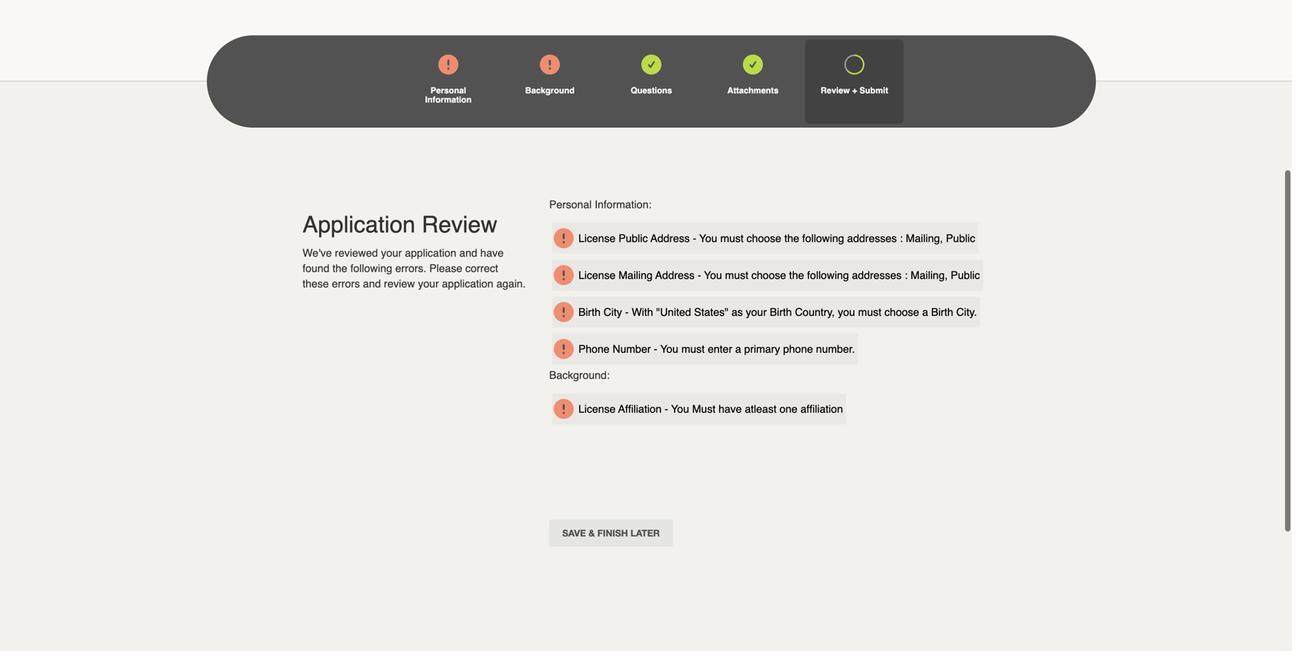 Task type: describe. For each thing, give the bounding box(es) containing it.
errors
[[332, 278, 360, 290]]

must up as
[[725, 269, 749, 282]]

license affiliation - you must have atleast one affiliation
[[579, 403, 843, 416]]

birth city - with "united states" as your birth country, you must choose a birth city.
[[579, 306, 977, 319]]

please
[[430, 262, 463, 275]]

affiliation
[[801, 403, 843, 416]]

license public address - you must choose the following addresses : mailing, public link
[[579, 232, 976, 245]]

1 vertical spatial a
[[736, 343, 742, 355]]

address for public
[[651, 232, 690, 245]]

choose for public
[[747, 232, 782, 245]]

city.
[[957, 306, 977, 319]]

states"
[[694, 306, 729, 319]]

one
[[780, 403, 798, 416]]

country,
[[795, 306, 835, 319]]

application
[[303, 212, 416, 238]]

license mailing address - you must choose the following addresses : mailing, public link
[[579, 269, 981, 282]]

as
[[732, 306, 743, 319]]

with
[[632, 306, 654, 319]]

must right you at the right
[[859, 306, 882, 319]]

license affiliation - you must have atleast one affiliation link
[[579, 403, 843, 416]]

primary
[[745, 343, 780, 355]]

number
[[613, 343, 651, 355]]

information
[[425, 95, 472, 105]]

personal information button
[[399, 39, 498, 124]]

information:
[[595, 199, 652, 211]]

again.
[[497, 278, 526, 290]]

2 birth from the left
[[770, 306, 792, 319]]

: for license public address - you must choose the following addresses : mailing, public
[[900, 232, 903, 245]]

0 vertical spatial application
[[405, 247, 457, 259]]

license mailing address - you must choose the following addresses : mailing, public
[[579, 269, 981, 282]]

phone
[[783, 343, 813, 355]]

phone number - you must enter a primary phone number. link
[[579, 343, 855, 355]]

public for license mailing address - you must choose the following addresses : mailing, public
[[951, 269, 981, 282]]

correct
[[466, 262, 498, 275]]

review
[[384, 278, 415, 290]]

- for must
[[654, 343, 658, 355]]

mailing, for license public address - you must choose the following addresses : mailing, public
[[906, 232, 943, 245]]

questions
[[631, 86, 672, 95]]

number.
[[816, 343, 855, 355]]

3 birth from the left
[[932, 306, 954, 319]]

- for "united
[[625, 306, 629, 319]]

2 vertical spatial choose
[[885, 306, 920, 319]]

0 vertical spatial your
[[381, 247, 402, 259]]

errors.
[[395, 262, 427, 275]]

questions button
[[602, 39, 701, 124]]

found
[[303, 262, 330, 275]]

we've reviewed your application and have found the following errors. please correct these errors and review your application again.
[[303, 247, 526, 290]]

1 birth from the left
[[579, 306, 601, 319]]

you
[[838, 306, 856, 319]]



Task type: locate. For each thing, give the bounding box(es) containing it.
atleast
[[745, 403, 777, 416]]

choose
[[747, 232, 782, 245], [752, 269, 786, 282], [885, 306, 920, 319]]

0 vertical spatial a
[[923, 306, 929, 319]]

0 vertical spatial personal
[[431, 86, 466, 95]]

must up the license mailing address - you must choose the following addresses : mailing, public link
[[721, 232, 744, 245]]

:
[[900, 232, 903, 245], [905, 269, 908, 282]]

the
[[785, 232, 800, 245], [333, 262, 348, 275], [789, 269, 804, 282]]

license
[[579, 232, 616, 245], [579, 269, 616, 282], [579, 403, 616, 416]]

your right as
[[746, 306, 767, 319]]

city
[[604, 306, 622, 319]]

"united
[[657, 306, 691, 319]]

0 horizontal spatial your
[[381, 247, 402, 259]]

+
[[853, 86, 858, 95]]

0 vertical spatial review
[[821, 86, 850, 95]]

affiliation
[[619, 403, 662, 416]]

following
[[803, 232, 845, 245], [351, 262, 392, 275], [807, 269, 849, 282]]

mailing,
[[906, 232, 943, 245], [911, 269, 948, 282]]

a left the city.
[[923, 306, 929, 319]]

1 vertical spatial mailing,
[[911, 269, 948, 282]]

address up mailing
[[651, 232, 690, 245]]

personal for personal information:
[[549, 199, 592, 211]]

1 vertical spatial review
[[422, 212, 498, 238]]

None button
[[549, 520, 673, 547]]

following up country,
[[807, 269, 849, 282]]

license left mailing
[[579, 269, 616, 282]]

1 horizontal spatial a
[[923, 306, 929, 319]]

the up errors
[[333, 262, 348, 275]]

address
[[651, 232, 690, 245], [656, 269, 695, 282]]

1 vertical spatial :
[[905, 269, 908, 282]]

license for license affiliation - you must have atleast one affiliation
[[579, 403, 616, 416]]

phone
[[579, 343, 610, 355]]

personal information
[[425, 86, 472, 105]]

the for reviewed
[[333, 262, 348, 275]]

your
[[381, 247, 402, 259], [418, 278, 439, 290], [746, 306, 767, 319]]

phone number - you must enter a primary phone number.
[[579, 343, 855, 355]]

must
[[692, 403, 716, 416]]

: for license mailing address - you must choose the following addresses : mailing, public
[[905, 269, 908, 282]]

submit
[[860, 86, 889, 95]]

personal
[[431, 86, 466, 95], [549, 199, 592, 211]]

1 horizontal spatial have
[[719, 403, 742, 416]]

following inside we've reviewed your application and have found the following errors. please correct these errors and review your application again.
[[351, 262, 392, 275]]

-
[[693, 232, 697, 245], [698, 269, 701, 282], [625, 306, 629, 319], [654, 343, 658, 355], [665, 403, 669, 416]]

1 vertical spatial address
[[656, 269, 695, 282]]

2 horizontal spatial your
[[746, 306, 767, 319]]

1 vertical spatial personal
[[549, 199, 592, 211]]

choose for mailing
[[752, 269, 786, 282]]

3 license from the top
[[579, 403, 616, 416]]

a
[[923, 306, 929, 319], [736, 343, 742, 355]]

0 horizontal spatial personal
[[431, 86, 466, 95]]

the for public
[[785, 232, 800, 245]]

0 vertical spatial :
[[900, 232, 903, 245]]

following for we've reviewed your application and have found the following errors. please correct these errors and review your application again.
[[351, 262, 392, 275]]

background:
[[549, 369, 610, 382]]

your up errors.
[[381, 247, 402, 259]]

0 vertical spatial addresses
[[848, 232, 897, 245]]

application down correct
[[442, 278, 494, 290]]

0 horizontal spatial have
[[481, 247, 504, 259]]

application
[[405, 247, 457, 259], [442, 278, 494, 290]]

1 vertical spatial application
[[442, 278, 494, 290]]

application review
[[303, 212, 498, 238]]

2 vertical spatial license
[[579, 403, 616, 416]]

0 horizontal spatial and
[[363, 278, 381, 290]]

choose down license public address - you must choose the following addresses : mailing, public
[[752, 269, 786, 282]]

review
[[821, 86, 850, 95], [422, 212, 498, 238]]

1 horizontal spatial review
[[821, 86, 850, 95]]

license public address - you must choose the following addresses : mailing, public
[[579, 232, 976, 245]]

attachments
[[728, 86, 779, 95]]

1 horizontal spatial personal
[[549, 199, 592, 211]]

0 horizontal spatial birth
[[579, 306, 601, 319]]

choose right you at the right
[[885, 306, 920, 319]]

license down personal information:
[[579, 232, 616, 245]]

attachments button
[[704, 39, 803, 124]]

1 vertical spatial your
[[418, 278, 439, 290]]

license for license public address - you must choose the following addresses : mailing, public
[[579, 232, 616, 245]]

must left enter
[[682, 343, 705, 355]]

public
[[619, 232, 648, 245], [946, 232, 976, 245], [951, 269, 981, 282]]

0 horizontal spatial review
[[422, 212, 498, 238]]

public for license public address - you must choose the following addresses : mailing, public
[[946, 232, 976, 245]]

a right enter
[[736, 343, 742, 355]]

application up please
[[405, 247, 457, 259]]

addresses for license mailing address - you must choose the following addresses : mailing, public
[[852, 269, 902, 282]]

personal inside personal information
[[431, 86, 466, 95]]

1 horizontal spatial :
[[905, 269, 908, 282]]

these
[[303, 278, 329, 290]]

the for mailing
[[789, 269, 804, 282]]

background
[[525, 86, 575, 95]]

have for must
[[719, 403, 742, 416]]

you
[[700, 232, 718, 245], [704, 269, 722, 282], [661, 343, 679, 355], [671, 403, 690, 416]]

following for license public address - you must choose the following addresses : mailing, public
[[803, 232, 845, 245]]

reviewed
[[335, 247, 378, 259]]

following for license mailing address - you must choose the following addresses : mailing, public
[[807, 269, 849, 282]]

mailing, for license mailing address - you must choose the following addresses : mailing, public
[[911, 269, 948, 282]]

birth
[[579, 306, 601, 319], [770, 306, 792, 319], [932, 306, 954, 319]]

2 horizontal spatial birth
[[932, 306, 954, 319]]

review + submit button
[[806, 39, 904, 124]]

review inside button
[[821, 86, 850, 95]]

- for must
[[665, 403, 669, 416]]

have
[[481, 247, 504, 259], [719, 403, 742, 416]]

birth city - with "united states" as your birth country, you must choose a birth city. link
[[579, 306, 977, 319]]

0 vertical spatial address
[[651, 232, 690, 245]]

birth left country,
[[770, 306, 792, 319]]

license for license mailing address - you must choose the following addresses : mailing, public
[[579, 269, 616, 282]]

mailing
[[619, 269, 653, 282]]

2 license from the top
[[579, 269, 616, 282]]

following up 'license mailing address - you must choose the following addresses : mailing, public' in the top of the page
[[803, 232, 845, 245]]

your down please
[[418, 278, 439, 290]]

0 vertical spatial have
[[481, 247, 504, 259]]

must
[[721, 232, 744, 245], [725, 269, 749, 282], [859, 306, 882, 319], [682, 343, 705, 355]]

0 vertical spatial license
[[579, 232, 616, 245]]

and up correct
[[460, 247, 478, 259]]

the up 'license mailing address - you must choose the following addresses : mailing, public' in the top of the page
[[785, 232, 800, 245]]

address up "united
[[656, 269, 695, 282]]

we've
[[303, 247, 332, 259]]

0 vertical spatial choose
[[747, 232, 782, 245]]

review + submit
[[821, 86, 889, 95]]

choose up 'license mailing address - you must choose the following addresses : mailing, public' in the top of the page
[[747, 232, 782, 245]]

0 vertical spatial and
[[460, 247, 478, 259]]

and
[[460, 247, 478, 259], [363, 278, 381, 290]]

1 vertical spatial choose
[[752, 269, 786, 282]]

have for and
[[481, 247, 504, 259]]

1 vertical spatial addresses
[[852, 269, 902, 282]]

1 vertical spatial license
[[579, 269, 616, 282]]

1 license from the top
[[579, 232, 616, 245]]

personal for personal information
[[431, 86, 466, 95]]

addresses
[[848, 232, 897, 245], [852, 269, 902, 282]]

and right errors
[[363, 278, 381, 290]]

personal information:
[[549, 199, 652, 211]]

have right must
[[719, 403, 742, 416]]

the up country,
[[789, 269, 804, 282]]

2 vertical spatial your
[[746, 306, 767, 319]]

0 horizontal spatial :
[[900, 232, 903, 245]]

1 horizontal spatial and
[[460, 247, 478, 259]]

background button
[[501, 39, 599, 124]]

have up correct
[[481, 247, 504, 259]]

1 vertical spatial and
[[363, 278, 381, 290]]

the inside we've reviewed your application and have found the following errors. please correct these errors and review your application again.
[[333, 262, 348, 275]]

enter
[[708, 343, 733, 355]]

address for mailing
[[656, 269, 695, 282]]

1 horizontal spatial birth
[[770, 306, 792, 319]]

review up please
[[422, 212, 498, 238]]

birth left city
[[579, 306, 601, 319]]

1 horizontal spatial your
[[418, 278, 439, 290]]

review left +
[[821, 86, 850, 95]]

following down reviewed
[[351, 262, 392, 275]]

0 horizontal spatial a
[[736, 343, 742, 355]]

have inside we've reviewed your application and have found the following errors. please correct these errors and review your application again.
[[481, 247, 504, 259]]

license down background:
[[579, 403, 616, 416]]

1 vertical spatial have
[[719, 403, 742, 416]]

0 vertical spatial mailing,
[[906, 232, 943, 245]]

addresses for license public address - you must choose the following addresses : mailing, public
[[848, 232, 897, 245]]

birth left the city.
[[932, 306, 954, 319]]



Task type: vqa. For each thing, say whether or not it's contained in the screenshot.
City
yes



